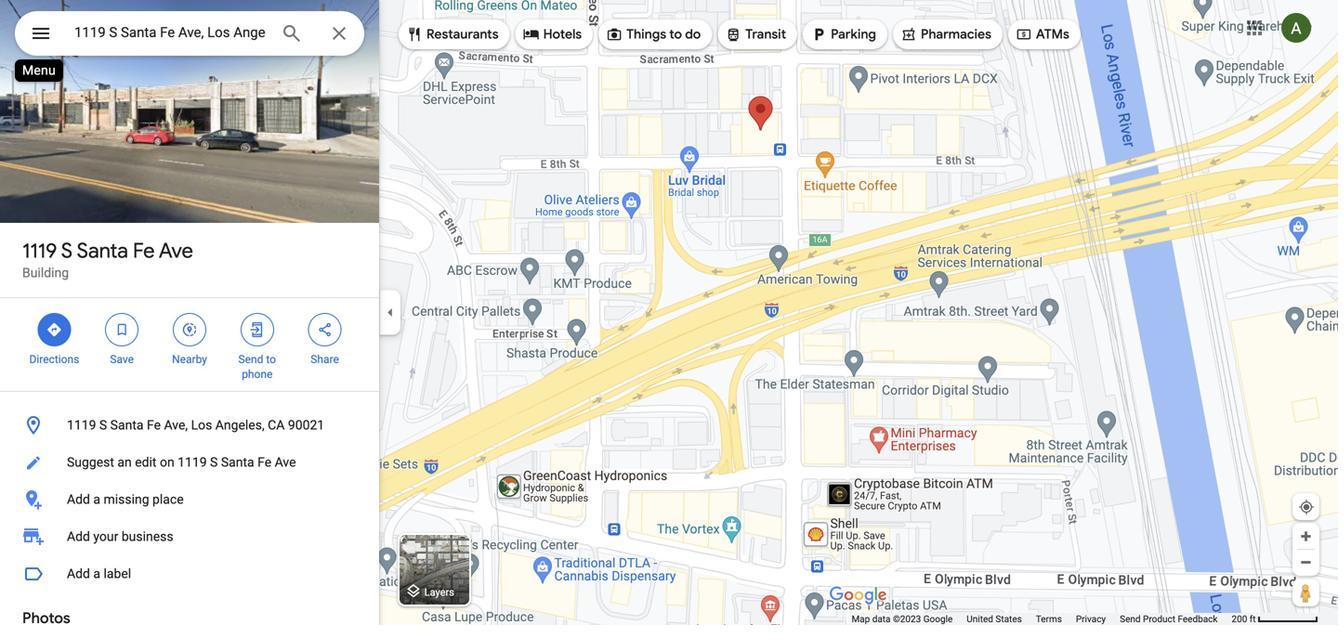 Task type: describe. For each thing, give the bounding box(es) containing it.
90021
[[288, 418, 324, 433]]

1119 S Santa Fe Ave, Los Angeles, CA 90021 field
[[15, 11, 364, 56]]

 restaurants
[[406, 24, 499, 45]]

privacy button
[[1076, 613, 1106, 625]]

fe inside "suggest an edit on 1119 s santa fe ave" button
[[257, 455, 271, 470]]


[[1016, 24, 1032, 45]]

add for add your business
[[67, 529, 90, 545]]


[[316, 320, 333, 340]]

1119 inside button
[[178, 455, 207, 470]]

things
[[626, 26, 666, 43]]

data
[[872, 614, 891, 625]]

send to phone
[[238, 353, 276, 381]]

united states
[[967, 614, 1022, 625]]

united states button
[[967, 613, 1022, 625]]

send product feedback button
[[1120, 613, 1218, 625]]


[[181, 320, 198, 340]]


[[606, 24, 623, 45]]

restaurants
[[427, 26, 499, 43]]

s for ave
[[61, 238, 73, 264]]

1119 s santa fe ave, los angeles, ca 90021
[[67, 418, 324, 433]]

feedback
[[1178, 614, 1218, 625]]

santa for ave
[[77, 238, 128, 264]]

to inside  things to do
[[669, 26, 682, 43]]

 hotels
[[523, 24, 582, 45]]

1119 for ave
[[22, 238, 57, 264]]

add for add a missing place
[[67, 492, 90, 507]]


[[900, 24, 917, 45]]


[[30, 20, 52, 47]]

ave inside 1119 s santa fe ave building
[[159, 238, 193, 264]]

atms
[[1036, 26, 1069, 43]]

 pharmacies
[[900, 24, 991, 45]]

suggest an edit on 1119 s santa fe ave
[[67, 455, 296, 470]]

santa for ave,
[[110, 418, 144, 433]]

map
[[852, 614, 870, 625]]


[[725, 24, 742, 45]]

a for label
[[93, 566, 100, 582]]

ave,
[[164, 418, 188, 433]]

ca
[[268, 418, 285, 433]]

product
[[1143, 614, 1175, 625]]

 parking
[[810, 24, 876, 45]]

share
[[311, 353, 339, 366]]

phone
[[242, 368, 273, 381]]

privacy
[[1076, 614, 1106, 625]]

collapse side panel image
[[380, 302, 400, 323]]

pharmacies
[[921, 26, 991, 43]]

1119 s santa fe ave, los angeles, ca 90021 button
[[0, 407, 379, 444]]

your
[[93, 529, 118, 545]]

los
[[191, 418, 212, 433]]

map data ©2023 google
[[852, 614, 953, 625]]

google account: angela cha  
(angela.cha@adept.ai) image
[[1281, 13, 1311, 43]]

angeles,
[[215, 418, 265, 433]]

label
[[104, 566, 131, 582]]

show your location image
[[1298, 499, 1315, 516]]

 search field
[[15, 11, 364, 59]]


[[114, 320, 130, 340]]

on
[[160, 455, 174, 470]]

200 ft
[[1232, 614, 1256, 625]]

show street view coverage image
[[1293, 579, 1319, 607]]

hotels
[[543, 26, 582, 43]]

google
[[923, 614, 953, 625]]

send for send to phone
[[238, 353, 263, 366]]

zoom in image
[[1299, 530, 1313, 544]]

suggest an edit on 1119 s santa fe ave button
[[0, 444, 379, 481]]

none field inside 1119 s santa fe ave, los angeles, ca 90021 field
[[74, 21, 266, 44]]



Task type: vqa. For each thing, say whether or not it's contained in the screenshot.
South
no



Task type: locate. For each thing, give the bounding box(es) containing it.
1 horizontal spatial s
[[99, 418, 107, 433]]

1 vertical spatial to
[[266, 353, 276, 366]]

s inside 1119 s santa fe ave building
[[61, 238, 73, 264]]

zoom out image
[[1299, 556, 1313, 570]]

parking
[[831, 26, 876, 43]]

send for send product feedback
[[1120, 614, 1141, 625]]

0 horizontal spatial send
[[238, 353, 263, 366]]

fe for ave
[[133, 238, 155, 264]]

santa up an
[[110, 418, 144, 433]]

1119 s santa fe ave building
[[22, 238, 193, 281]]

s
[[61, 238, 73, 264], [99, 418, 107, 433], [210, 455, 218, 470]]

1119 for ave,
[[67, 418, 96, 433]]

add down suggest
[[67, 492, 90, 507]]

a left missing
[[93, 492, 100, 507]]

add a label
[[67, 566, 131, 582]]

to left do
[[669, 26, 682, 43]]

santa down angeles,
[[221, 455, 254, 470]]

2 horizontal spatial s
[[210, 455, 218, 470]]

add your business
[[67, 529, 173, 545]]


[[406, 24, 423, 45]]

200
[[1232, 614, 1247, 625]]

footer
[[852, 613, 1232, 625]]

terms
[[1036, 614, 1062, 625]]

fe inside 1119 s santa fe ave building
[[133, 238, 155, 264]]


[[249, 320, 266, 340]]

s up suggest
[[99, 418, 107, 433]]

0 vertical spatial to
[[669, 26, 682, 43]]

to inside send to phone
[[266, 353, 276, 366]]

1 vertical spatial 1119
[[67, 418, 96, 433]]

do
[[685, 26, 701, 43]]

0 vertical spatial 1119
[[22, 238, 57, 264]]

save
[[110, 353, 134, 366]]

transit
[[745, 26, 786, 43]]

terms button
[[1036, 613, 1062, 625]]

1119 up suggest
[[67, 418, 96, 433]]

1 vertical spatial s
[[99, 418, 107, 433]]

add a label button
[[0, 556, 379, 593]]

1 vertical spatial fe
[[147, 418, 161, 433]]

s for ave,
[[99, 418, 107, 433]]

footer inside google maps element
[[852, 613, 1232, 625]]

a left label
[[93, 566, 100, 582]]

2 vertical spatial santa
[[221, 455, 254, 470]]

0 vertical spatial ave
[[159, 238, 193, 264]]

footer containing map data ©2023 google
[[852, 613, 1232, 625]]

building
[[22, 265, 69, 281]]

ave up the ""
[[159, 238, 193, 264]]

a inside add a label "button"
[[93, 566, 100, 582]]

add your business link
[[0, 518, 379, 556]]

send product feedback
[[1120, 614, 1218, 625]]

a inside add a missing place button
[[93, 492, 100, 507]]

santa inside button
[[110, 418, 144, 433]]

2 horizontal spatial 1119
[[178, 455, 207, 470]]

1119 right on
[[178, 455, 207, 470]]

send inside button
[[1120, 614, 1141, 625]]

suggest
[[67, 455, 114, 470]]

0 vertical spatial s
[[61, 238, 73, 264]]

1119
[[22, 238, 57, 264], [67, 418, 96, 433], [178, 455, 207, 470]]

©2023
[[893, 614, 921, 625]]

directions
[[29, 353, 79, 366]]

place
[[152, 492, 184, 507]]

1 horizontal spatial send
[[1120, 614, 1141, 625]]

united
[[967, 614, 993, 625]]

1 vertical spatial ave
[[275, 455, 296, 470]]

add inside "button"
[[67, 566, 90, 582]]

fe for ave,
[[147, 418, 161, 433]]

add left label
[[67, 566, 90, 582]]

ft
[[1250, 614, 1256, 625]]

0 horizontal spatial s
[[61, 238, 73, 264]]

1 vertical spatial a
[[93, 566, 100, 582]]

a
[[93, 492, 100, 507], [93, 566, 100, 582]]

fe
[[133, 238, 155, 264], [147, 418, 161, 433], [257, 455, 271, 470]]

1 vertical spatial send
[[1120, 614, 1141, 625]]

0 vertical spatial fe
[[133, 238, 155, 264]]

1 horizontal spatial 1119
[[67, 418, 96, 433]]

1119 inside 1119 s santa fe ave building
[[22, 238, 57, 264]]

1 vertical spatial santa
[[110, 418, 144, 433]]

add a missing place button
[[0, 481, 379, 518]]

2 vertical spatial fe
[[257, 455, 271, 470]]

0 horizontal spatial ave
[[159, 238, 193, 264]]

nearby
[[172, 353, 207, 366]]

0 vertical spatial santa
[[77, 238, 128, 264]]

0 vertical spatial add
[[67, 492, 90, 507]]

None field
[[74, 21, 266, 44]]

santa up 
[[77, 238, 128, 264]]

send up phone
[[238, 353, 263, 366]]

0 vertical spatial send
[[238, 353, 263, 366]]

a for missing
[[93, 492, 100, 507]]

 things to do
[[606, 24, 701, 45]]

2 a from the top
[[93, 566, 100, 582]]

to
[[669, 26, 682, 43], [266, 353, 276, 366]]

 atms
[[1016, 24, 1069, 45]]

states
[[996, 614, 1022, 625]]

1 horizontal spatial ave
[[275, 455, 296, 470]]

0 horizontal spatial 1119
[[22, 238, 57, 264]]

0 horizontal spatial to
[[266, 353, 276, 366]]

send
[[238, 353, 263, 366], [1120, 614, 1141, 625]]

ave down the "ca" on the left of the page
[[275, 455, 296, 470]]

edit
[[135, 455, 157, 470]]

2 vertical spatial 1119
[[178, 455, 207, 470]]

2 add from the top
[[67, 529, 90, 545]]

send left the product
[[1120, 614, 1141, 625]]

s up building
[[61, 238, 73, 264]]


[[810, 24, 827, 45]]

1119 up building
[[22, 238, 57, 264]]


[[523, 24, 540, 45]]

 transit
[[725, 24, 786, 45]]

1119 s santa fe ave main content
[[0, 0, 379, 625]]

santa
[[77, 238, 128, 264], [110, 418, 144, 433], [221, 455, 254, 470]]

add inside button
[[67, 492, 90, 507]]

ave inside button
[[275, 455, 296, 470]]

3 add from the top
[[67, 566, 90, 582]]

1119 inside button
[[67, 418, 96, 433]]

missing
[[104, 492, 149, 507]]

1 horizontal spatial to
[[669, 26, 682, 43]]

google maps element
[[0, 0, 1338, 625]]

add for add a label
[[67, 566, 90, 582]]

ave
[[159, 238, 193, 264], [275, 455, 296, 470]]


[[46, 320, 63, 340]]

to up phone
[[266, 353, 276, 366]]

0 vertical spatial a
[[93, 492, 100, 507]]

fe inside 1119 s santa fe ave, los angeles, ca 90021 button
[[147, 418, 161, 433]]

2 vertical spatial s
[[210, 455, 218, 470]]

add
[[67, 492, 90, 507], [67, 529, 90, 545], [67, 566, 90, 582]]

200 ft button
[[1232, 614, 1319, 625]]

actions for 1119 s santa fe ave region
[[0, 298, 379, 391]]

s inside button
[[210, 455, 218, 470]]

 button
[[15, 11, 67, 59]]

add left your at the bottom of the page
[[67, 529, 90, 545]]

send inside send to phone
[[238, 353, 263, 366]]

add a missing place
[[67, 492, 184, 507]]

santa inside 1119 s santa fe ave building
[[77, 238, 128, 264]]

santa inside button
[[221, 455, 254, 470]]

s down los
[[210, 455, 218, 470]]

an
[[117, 455, 132, 470]]

1 a from the top
[[93, 492, 100, 507]]

business
[[122, 529, 173, 545]]

1 vertical spatial add
[[67, 529, 90, 545]]

1 add from the top
[[67, 492, 90, 507]]

2 vertical spatial add
[[67, 566, 90, 582]]

s inside button
[[99, 418, 107, 433]]

layers
[[424, 587, 454, 598]]



